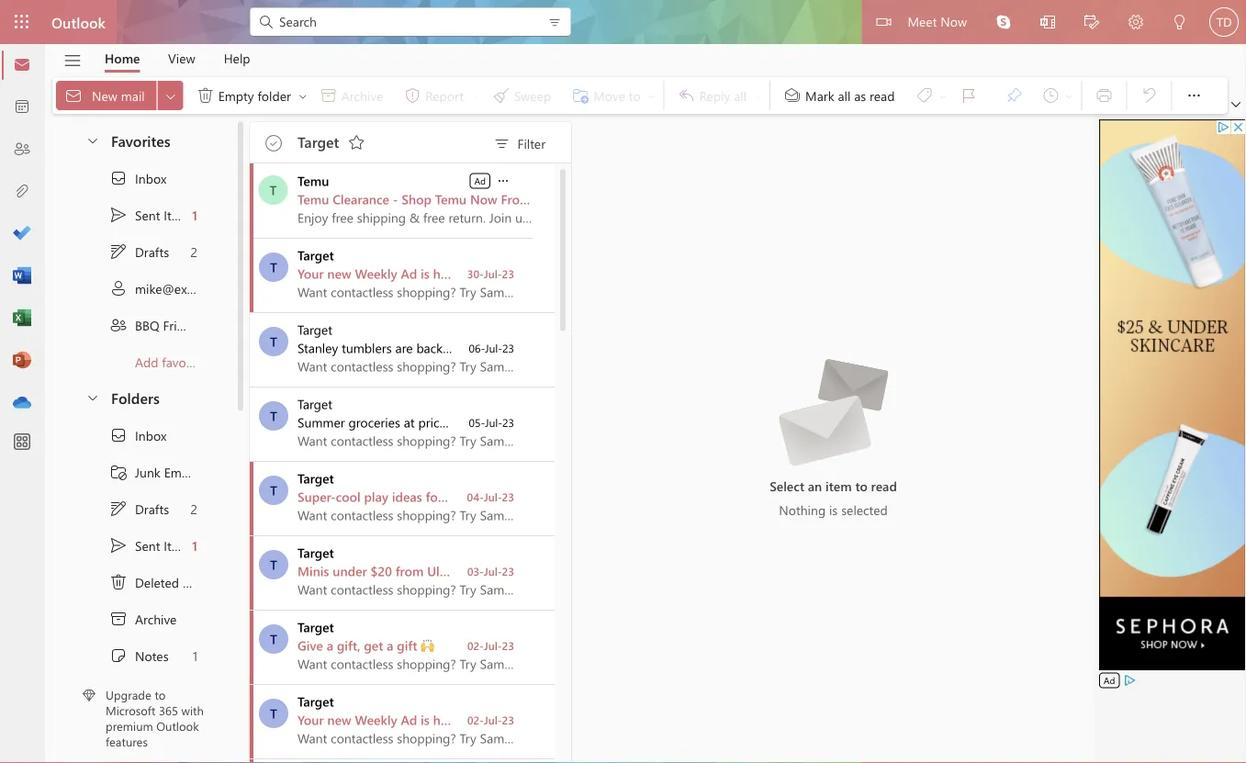 Task type: describe. For each thing, give the bounding box(es) containing it.
 button
[[1176, 77, 1213, 114]]

23 for summer groceries at prices you'll love 🍉
[[503, 415, 514, 430]]

Select a conversation checkbox
[[254, 462, 298, 505]]

 tree item for 
[[67, 233, 215, 270]]

 deleted items
[[109, 573, 214, 592]]

help button
[[210, 44, 264, 73]]

from
[[501, 191, 531, 208]]

 for  filter
[[493, 135, 511, 153]]

 button for 
[[296, 81, 310, 110]]

premium
[[106, 718, 153, 734]]

1 vertical spatial items
[[164, 537, 195, 554]]

06-jul-23
[[469, 341, 514, 356]]

meet now
[[908, 12, 967, 29]]

target image for summer groceries at prices you'll love 🍉
[[259, 401, 288, 431]]

target inside target 
[[298, 132, 339, 151]]

 button
[[342, 128, 371, 157]]

under
[[333, 563, 367, 580]]

 button for 
[[158, 81, 183, 110]]


[[109, 610, 128, 628]]

🙌
[[421, 637, 434, 654]]

$20
[[371, 563, 392, 580]]

23 for minis under $20 from ulta beauty at target ✨
[[502, 564, 514, 579]]

🚨
[[446, 339, 459, 356]]

 button
[[544, 11, 566, 33]]

target up "summer"
[[298, 395, 333, 412]]

target inside the target your new weekly ad is here. 30-jul-23
[[298, 247, 334, 264]]

to inside upgrade to microsoft 365 with premium outlook features
[[155, 687, 166, 703]]

powerpoint image
[[13, 352, 31, 370]]

 for 
[[548, 15, 562, 30]]

 inbox for 
[[109, 426, 167, 445]]

 for  deleted items
[[109, 573, 128, 592]]

2 a from the left
[[387, 637, 394, 654]]

your for target your new weekly ad is here. 30-jul-23
[[298, 265, 324, 282]]

microsoft
[[106, 703, 156, 719]]

2 select a conversation checkbox from the top
[[254, 760, 298, 763]]

1 for second  tree item from the top of the page
[[192, 537, 198, 554]]

get
[[364, 637, 383, 654]]

here. for target your new weekly ad is here. 30-jul-23
[[433, 265, 462, 282]]

sent inside favorites tree
[[135, 206, 160, 223]]

back
[[417, 339, 443, 356]]


[[109, 463, 128, 481]]

super-
[[298, 488, 336, 505]]

23 inside target your new weekly ad is here. 02-jul-23
[[502, 713, 514, 728]]

read for 
[[870, 87, 895, 104]]

 tree item
[[67, 307, 215, 344]]

t left give
[[270, 631, 277, 648]]

gift,
[[337, 637, 361, 654]]

clearance
[[333, 191, 390, 208]]


[[877, 15, 891, 29]]

😎
[[572, 488, 585, 505]]

message list no conversations selected list box
[[250, 164, 585, 763]]

favorite
[[162, 353, 205, 370]]

target heading
[[298, 122, 371, 163]]

 inside folders tree item
[[85, 390, 100, 405]]

item
[[826, 477, 852, 494]]


[[63, 51, 82, 70]]

jul- inside target your new weekly ad is here. 02-jul-23
[[484, 713, 502, 728]]

selected
[[842, 501, 888, 518]]

target up give
[[298, 619, 334, 636]]

upgrade
[[106, 687, 151, 703]]

ad inside the target your new weekly ad is here. 30-jul-23
[[401, 265, 417, 282]]

2 for 
[[191, 500, 198, 517]]

 tree item
[[67, 454, 215, 491]]

folders
[[111, 387, 160, 407]]


[[265, 135, 282, 152]]

jul- for a
[[484, 638, 502, 653]]

application containing outlook
[[0, 0, 1247, 763]]

minis
[[298, 563, 329, 580]]

 tree item for 
[[67, 160, 215, 197]]

left-rail-appbar navigation
[[4, 44, 40, 424]]

 new mail
[[64, 86, 145, 105]]

 button
[[1070, 0, 1114, 46]]

 button
[[1228, 96, 1245, 114]]

add
[[135, 353, 158, 370]]


[[109, 316, 128, 334]]

with
[[181, 703, 204, 719]]

are
[[395, 339, 413, 356]]

 mark all as read
[[784, 86, 895, 105]]

features
[[106, 734, 148, 750]]

 for 
[[109, 169, 128, 187]]

23 inside the target your new weekly ad is here. 30-jul-23
[[502, 266, 514, 281]]

04-jul-23
[[467, 490, 514, 504]]

nothing
[[779, 501, 826, 518]]

outlook link
[[51, 0, 106, 44]]

 tree item for 
[[67, 417, 215, 454]]

ideas
[[392, 488, 422, 505]]

items inside favorites tree
[[164, 206, 195, 223]]

target image for give a gift, get a gift 🙌
[[259, 625, 288, 654]]


[[1085, 15, 1100, 29]]

none search field inside outlook banner
[[250, 0, 571, 41]]

target up stanley
[[298, 321, 333, 338]]

 sent items 1 for second  tree item from the bottom of the page
[[109, 206, 198, 224]]

summer groceries at prices you'll love 🍉
[[298, 414, 528, 431]]

t right with
[[270, 705, 277, 722]]

home button
[[91, 44, 154, 73]]


[[109, 647, 128, 665]]

1 for second  tree item from the bottom of the page
[[192, 206, 198, 223]]

files image
[[13, 183, 31, 201]]

 mike@example.com
[[109, 279, 249, 298]]

Search for email, meetings, files and more. field
[[277, 12, 533, 31]]

target inside target your new weekly ad is here. 02-jul-23
[[298, 693, 334, 710]]

fun
[[549, 488, 569, 505]]

temu clearance - shop temu now from $0.99
[[298, 191, 567, 208]]

archive
[[135, 611, 177, 628]]

t down the temu icon
[[270, 259, 277, 276]]

favorites
[[111, 130, 170, 150]]

1 inside '' tree item
[[193, 647, 198, 664]]

🍉
[[515, 414, 528, 431]]

temu for temu
[[298, 172, 329, 189]]

here. for target your new weekly ad is here. 02-jul-23
[[433, 712, 462, 729]]

✨
[[553, 563, 566, 580]]

jul- for 🚨
[[485, 341, 503, 356]]

 for  popup button
[[1185, 86, 1204, 105]]

word image
[[13, 267, 31, 286]]

t left minis
[[270, 556, 277, 573]]

folders tree item
[[67, 380, 215, 417]]

upgrade to microsoft 365 with premium outlook features
[[106, 687, 204, 750]]

 inside favorites tree
[[109, 206, 128, 224]]

move & delete group
[[56, 77, 660, 114]]

05-jul-23
[[469, 415, 514, 430]]

set your advertising preferences image
[[1123, 673, 1138, 688]]

target image for your new weekly ad is here.
[[259, 253, 288, 282]]

1 a from the left
[[327, 637, 333, 654]]

1 02- from the top
[[467, 638, 484, 653]]

select a conversation checkbox for give a gift, get a gift 🙌
[[254, 611, 298, 654]]

td
[[1217, 15, 1232, 29]]

notes
[[135, 647, 169, 664]]

 tree item
[[67, 270, 249, 307]]

super-cool play ideas for ultimate summer fun 😎
[[298, 488, 585, 505]]

onedrive image
[[13, 394, 31, 412]]

shop
[[402, 191, 432, 208]]

03-jul-23
[[467, 564, 514, 579]]

 button for favorites
[[76, 123, 107, 157]]

t left stanley
[[270, 333, 277, 350]]


[[109, 279, 128, 298]]

filter
[[518, 135, 546, 152]]

you'll
[[455, 414, 485, 431]]

target image for minis under $20 from ulta beauty at target ✨
[[259, 550, 288, 580]]


[[257, 13, 276, 31]]


[[1173, 15, 1188, 29]]

 for 
[[109, 426, 128, 445]]

stanley
[[298, 339, 338, 356]]

groceries
[[349, 414, 400, 431]]

1 horizontal spatial at
[[498, 563, 510, 580]]

premium features image
[[83, 689, 96, 702]]

favorites tree
[[67, 116, 249, 380]]

 archive
[[109, 610, 177, 628]]

 button
[[982, 0, 1026, 44]]

view button
[[154, 44, 209, 73]]

prices
[[418, 414, 452, 431]]

2 sent from the top
[[135, 537, 160, 554]]

drafts for 
[[135, 500, 169, 517]]

 for  empty folder 
[[196, 86, 215, 105]]

23 for give a gift, get a gift 🙌
[[502, 638, 514, 653]]



Task type: locate. For each thing, give the bounding box(es) containing it.
t left the super-
[[270, 482, 277, 499]]

is down 🙌
[[421, 712, 430, 729]]

ad left 30-
[[401, 265, 417, 282]]

tags group
[[775, 77, 1078, 114]]

stanley tumblers are back 🚨
[[298, 339, 459, 356]]

target image inside select a conversation option
[[259, 476, 288, 505]]


[[196, 86, 215, 105], [109, 573, 128, 592]]

new up stanley
[[327, 265, 351, 282]]

weekly inside the target your new weekly ad is here. 30-jul-23
[[355, 265, 397, 282]]

bbq
[[135, 317, 159, 334]]

inbox for 
[[135, 170, 167, 187]]

outlook right premium
[[156, 718, 199, 734]]

is inside 'select an item to read nothing is selected'
[[830, 501, 838, 518]]

None search field
[[250, 0, 571, 41]]

 for 
[[109, 500, 128, 518]]

target image left the super-
[[259, 476, 288, 505]]

23 for super-cool play ideas for ultimate summer fun 😎
[[502, 490, 514, 504]]

2  drafts from the top
[[109, 500, 169, 518]]

1 vertical spatial 
[[493, 135, 511, 153]]

2 new from the top
[[327, 712, 351, 729]]

0 vertical spatial read
[[870, 87, 895, 104]]

 inside  empty folder 
[[298, 91, 309, 102]]

 sent items 1 up  tree item in the top of the page
[[109, 206, 198, 224]]

jul- for you'll
[[485, 415, 503, 430]]

3 target image from the top
[[259, 476, 288, 505]]

target image for stanley tumblers are back 🚨
[[259, 327, 288, 356]]

people image
[[13, 141, 31, 159]]

read up selected
[[871, 477, 897, 494]]

sent up  tree item
[[135, 537, 160, 554]]

1 select a conversation checkbox from the top
[[254, 388, 298, 431]]

items up  deleted items
[[164, 537, 195, 554]]

target image left give
[[259, 625, 288, 654]]

at right 03-
[[498, 563, 510, 580]]

read inside 'select an item to read nothing is selected'
[[871, 477, 897, 494]]

 down favorites tree item
[[109, 169, 128, 187]]

1 right 'notes'
[[193, 647, 198, 664]]

read inside  mark all as read
[[870, 87, 895, 104]]

0 vertical spatial 
[[109, 243, 128, 261]]

03-
[[467, 564, 484, 579]]

new inside target your new weekly ad is here. 02-jul-23
[[327, 712, 351, 729]]

2 here. from the top
[[433, 712, 462, 729]]

1 vertical spatial 
[[109, 573, 128, 592]]

 up 
[[109, 573, 128, 592]]

play
[[364, 488, 389, 505]]

outlook up  button
[[51, 12, 106, 32]]

add favorite tree item
[[67, 344, 215, 380]]

target down clearance
[[298, 247, 334, 264]]

1 vertical spatial select a conversation checkbox
[[254, 760, 298, 763]]

none search field containing 
[[250, 0, 571, 41]]

tree
[[67, 417, 215, 763]]

0 vertical spatial 
[[109, 206, 128, 224]]

temu for temu clearance - shop temu now from $0.99
[[298, 191, 329, 208]]

1 vertical spatial  tree item
[[67, 491, 215, 527]]

drafts inside favorites tree
[[135, 243, 169, 260]]

1 target image from the top
[[259, 253, 288, 282]]

1 up  deleted items
[[192, 537, 198, 554]]

1 vertical spatial outlook
[[156, 718, 199, 734]]

outlook inside banner
[[51, 12, 106, 32]]

drafts inside tree
[[135, 500, 169, 517]]

23
[[502, 266, 514, 281], [503, 341, 514, 356], [503, 415, 514, 430], [502, 490, 514, 504], [502, 564, 514, 579], [502, 638, 514, 653], [502, 713, 514, 728]]

 tree item
[[67, 233, 215, 270], [67, 491, 215, 527]]

1  button from the top
[[76, 123, 107, 157]]

outlook inside upgrade to microsoft 365 with premium outlook features
[[156, 718, 199, 734]]

weekly up the stanley tumblers are back 🚨
[[355, 265, 397, 282]]

 down the  new mail on the left top of the page
[[85, 133, 100, 147]]

 right mail
[[163, 88, 178, 103]]

02- down "02-jul-23"
[[467, 713, 484, 728]]

is for target your new weekly ad is here. 30-jul-23
[[421, 265, 430, 282]]

 button
[[1026, 0, 1070, 46]]

now right 'meet'
[[941, 12, 967, 29]]

 inbox for 
[[109, 169, 167, 187]]


[[348, 133, 366, 152]]

new for target your new weekly ad is here. 02-jul-23
[[327, 712, 351, 729]]

0 vertical spatial sent
[[135, 206, 160, 223]]

 tree item
[[67, 638, 215, 674]]

0 horizontal spatial now
[[470, 191, 498, 208]]

ad
[[475, 175, 486, 187], [401, 265, 417, 282], [1104, 674, 1116, 687], [401, 712, 417, 729]]

Select a conversation checkbox
[[254, 611, 298, 654], [254, 685, 298, 729]]

ad inside target your new weekly ad is here. 02-jul-23
[[401, 712, 417, 729]]

2 2 from the top
[[191, 500, 198, 517]]

inbox up  junk email
[[135, 427, 167, 444]]

select a conversation checkbox down minis
[[254, 611, 298, 654]]

1 vertical spatial  button
[[76, 380, 107, 414]]

2  sent items 1 from the top
[[109, 537, 198, 555]]

Select all messages checkbox
[[261, 130, 287, 156]]

 inside tree
[[109, 426, 128, 445]]

365
[[159, 703, 178, 719]]

add favorite
[[135, 353, 205, 370]]


[[1041, 15, 1056, 29]]

0 vertical spatial 
[[196, 86, 215, 105]]

td button
[[1203, 0, 1247, 44]]

 sent items 1 inside favorites tree
[[109, 206, 198, 224]]

0 vertical spatial to
[[856, 477, 868, 494]]

ad left  dropdown button
[[475, 175, 486, 187]]

target 
[[298, 132, 366, 152]]

target your new weekly ad is here. 30-jul-23
[[298, 247, 514, 282]]

1 vertical spatial now
[[470, 191, 498, 208]]

 inbox down favorites tree item
[[109, 169, 167, 187]]

ultimate
[[446, 488, 495, 505]]

new inside the target your new weekly ad is here. 30-jul-23
[[327, 265, 351, 282]]

message list section
[[250, 118, 585, 763]]

 inside dropdown button
[[496, 174, 511, 188]]

a left gift,
[[327, 637, 333, 654]]

 up  tree item
[[109, 537, 128, 555]]

summer
[[298, 414, 345, 431]]

3 1 from the top
[[193, 647, 198, 664]]

0 horizontal spatial  button
[[158, 81, 183, 110]]

0 vertical spatial 
[[548, 15, 562, 30]]

1 horizontal spatial a
[[387, 637, 394, 654]]


[[109, 243, 128, 261], [109, 500, 128, 518]]

drafts down  junk email
[[135, 500, 169, 517]]

 inside favorites tree
[[109, 169, 128, 187]]

1 vertical spatial to
[[155, 687, 166, 703]]

friends
[[163, 317, 204, 334]]

 inside popup button
[[1185, 86, 1204, 105]]

your inside the target your new weekly ad is here. 30-jul-23
[[298, 265, 324, 282]]

0 horizontal spatial outlook
[[51, 12, 106, 32]]

new
[[92, 87, 118, 104]]

23 down "02-jul-23"
[[502, 713, 514, 728]]

2 select a conversation checkbox from the top
[[254, 313, 298, 356]]

target left ✨
[[513, 563, 550, 580]]

1  tree item from the top
[[67, 197, 215, 233]]

 button
[[1158, 0, 1203, 46]]

inbox for 
[[135, 427, 167, 444]]

Select a conversation checkbox
[[254, 388, 298, 431], [254, 760, 298, 763]]

2 select a conversation checkbox from the top
[[254, 685, 298, 729]]

an
[[808, 477, 822, 494]]

1 vertical spatial here.
[[433, 712, 462, 729]]

mail image
[[13, 56, 31, 74]]

 tree item
[[67, 564, 215, 601]]


[[784, 86, 802, 105]]

06-
[[469, 341, 485, 356]]

 sent items 1 for second  tree item from the top of the page
[[109, 537, 198, 555]]

 tree item down junk
[[67, 491, 215, 527]]

1  from the top
[[109, 169, 128, 187]]

0 vertical spatial 1
[[192, 206, 198, 223]]

0 vertical spatial 
[[1185, 86, 1204, 105]]

help
[[224, 50, 250, 67]]

2 vertical spatial 1
[[193, 647, 198, 664]]

 button inside folders tree item
[[76, 380, 107, 414]]

5 target image from the top
[[259, 625, 288, 654]]

2  from the top
[[109, 537, 128, 555]]

 tree item
[[67, 601, 215, 638]]

 tree item down the favorites
[[67, 160, 215, 197]]

your inside target your new weekly ad is here. 02-jul-23
[[298, 712, 324, 729]]

04-
[[467, 490, 484, 504]]

1 vertical spatial select a conversation checkbox
[[254, 313, 298, 356]]

target image for super-cool play ideas for ultimate summer fun 😎
[[259, 476, 288, 505]]

2 vertical spatial select a conversation checkbox
[[254, 537, 298, 580]]


[[267, 135, 282, 150]]

0 vertical spatial  button
[[76, 123, 107, 157]]

jul- inside the target your new weekly ad is here. 30-jul-23
[[484, 266, 502, 281]]

all
[[838, 87, 851, 104]]

1 vertical spatial at
[[498, 563, 510, 580]]

0 horizontal spatial 
[[109, 573, 128, 592]]

 up from
[[496, 174, 511, 188]]

1 vertical spatial  inbox
[[109, 426, 167, 445]]

2 down email
[[191, 500, 198, 517]]

jul- for ulta
[[484, 564, 502, 579]]

1 target image from the top
[[259, 401, 288, 431]]

target image
[[259, 253, 288, 282], [259, 327, 288, 356], [259, 476, 288, 505], [259, 550, 288, 580], [259, 625, 288, 654]]

 button
[[54, 45, 91, 76]]

0 vertical spatial inbox
[[135, 170, 167, 187]]

2 vertical spatial items
[[183, 574, 214, 591]]

 right the folder
[[298, 91, 309, 102]]

0 vertical spatial items
[[164, 206, 195, 223]]

1 vertical spatial  tree item
[[67, 417, 215, 454]]

cool
[[336, 488, 361, 505]]

jul- for for
[[484, 490, 502, 504]]

here. inside target your new weekly ad is here. 02-jul-23
[[433, 712, 462, 729]]

 sent items 1
[[109, 206, 198, 224], [109, 537, 198, 555]]

is down item
[[830, 501, 838, 518]]

23 right 06-
[[503, 341, 514, 356]]

1 select a conversation checkbox from the top
[[254, 239, 298, 282]]

2 up mike@example.com
[[191, 243, 198, 260]]

target image inside t checkbox
[[259, 699, 288, 729]]

for
[[426, 488, 443, 505]]

target up the super-
[[298, 470, 334, 487]]

1 new from the top
[[327, 265, 351, 282]]

is left 30-
[[421, 265, 430, 282]]

t down 
[[270, 181, 277, 198]]

23 right 04-
[[502, 490, 514, 504]]

target up minis
[[298, 544, 334, 561]]

1 vertical spatial 2
[[191, 500, 198, 517]]

1 vertical spatial 1
[[192, 537, 198, 554]]

more apps image
[[13, 434, 31, 452]]

1 vertical spatial is
[[830, 501, 838, 518]]

ulta
[[427, 563, 451, 580]]

 inside popup button
[[548, 15, 562, 30]]

0 vertical spatial drafts
[[135, 243, 169, 260]]

 button for folders
[[76, 380, 107, 414]]

weekly inside target your new weekly ad is here. 02-jul-23
[[355, 712, 397, 729]]

temu
[[298, 172, 329, 189], [298, 191, 329, 208], [435, 191, 467, 208]]

23 for stanley tumblers are back 🚨
[[503, 341, 514, 356]]

 left "empty"
[[196, 86, 215, 105]]

2  from the top
[[109, 500, 128, 518]]

2 target image from the top
[[259, 327, 288, 356]]

now inside outlook banner
[[941, 12, 967, 29]]

1 drafts from the top
[[135, 243, 169, 260]]

 drafts up  tree item in the top of the page
[[109, 243, 169, 261]]

1 horizontal spatial 
[[196, 86, 215, 105]]

1 vertical spatial  drafts
[[109, 500, 169, 518]]

0 vertical spatial outlook
[[51, 12, 106, 32]]

summer
[[498, 488, 546, 505]]

1 your from the top
[[298, 265, 324, 282]]

1 vertical spatial 
[[109, 537, 128, 555]]

target image inside select a conversation checkbox
[[259, 401, 288, 431]]

drafts up  tree item in the top of the page
[[135, 243, 169, 260]]

select a conversation checkbox for your new weekly ad is here.
[[254, 239, 298, 282]]

2 inside favorites tree
[[191, 243, 198, 260]]

 button right the folder
[[296, 81, 310, 110]]

1  from the top
[[109, 206, 128, 224]]

now inside message list no conversations selected 'list box'
[[470, 191, 498, 208]]

target image right with
[[259, 699, 288, 729]]

 filter
[[493, 135, 546, 153]]

 drafts inside tree
[[109, 500, 169, 518]]

jul-
[[484, 266, 502, 281], [485, 341, 503, 356], [485, 415, 503, 430], [484, 490, 502, 504], [484, 564, 502, 579], [484, 638, 502, 653], [484, 713, 502, 728]]

to do image
[[13, 225, 31, 243]]

 bbq friends
[[109, 316, 204, 334]]

weekly down get
[[355, 712, 397, 729]]

0 vertical spatial  inbox
[[109, 169, 167, 187]]

23 left 🍉
[[503, 415, 514, 430]]

2 inbox from the top
[[135, 427, 167, 444]]

1 vertical spatial select a conversation checkbox
[[254, 685, 298, 729]]

 inside favorites tree
[[109, 243, 128, 261]]

1  tree item from the top
[[67, 233, 215, 270]]

1 vertical spatial weekly
[[355, 712, 397, 729]]

1 horizontal spatial to
[[856, 477, 868, 494]]

1 vertical spatial sent
[[135, 537, 160, 554]]

 tree item up junk
[[67, 417, 215, 454]]

target image left minis
[[259, 550, 288, 580]]

0 vertical spatial 
[[109, 169, 128, 187]]

select a conversation checkbox containing t
[[254, 388, 298, 431]]

beauty
[[455, 563, 495, 580]]

read
[[870, 87, 895, 104], [871, 477, 897, 494]]

1 horizontal spatial now
[[941, 12, 967, 29]]

1 2 from the top
[[191, 243, 198, 260]]

1 vertical spatial 02-
[[467, 713, 484, 728]]

2 drafts from the top
[[135, 500, 169, 517]]

2  button from the top
[[76, 380, 107, 414]]

your down give
[[298, 712, 324, 729]]

23 right 03-
[[502, 564, 514, 579]]

sent down favorites tree item
[[135, 206, 160, 223]]

at left the "prices"
[[404, 414, 415, 431]]

1 horizontal spatial  button
[[296, 81, 310, 110]]

to right upgrade
[[155, 687, 166, 703]]

1 horizontal spatial outlook
[[156, 718, 199, 734]]

read right as
[[870, 87, 895, 104]]

1 vertical spatial 
[[109, 426, 128, 445]]

2 02- from the top
[[467, 713, 484, 728]]

is inside the target your new weekly ad is here. 30-jul-23
[[421, 265, 430, 282]]

1 here. from the top
[[433, 265, 462, 282]]

home
[[105, 50, 140, 67]]

from
[[396, 563, 424, 580]]

application
[[0, 0, 1247, 763]]

-
[[393, 191, 398, 208]]

 for 
[[109, 243, 128, 261]]

23 down 03-jul-23
[[502, 638, 514, 653]]


[[1232, 100, 1241, 109]]

1 up mike@example.com
[[192, 206, 198, 223]]

tab list containing home
[[91, 44, 265, 73]]

calendar image
[[13, 98, 31, 117]]

here. down 🙌
[[433, 712, 462, 729]]

 drafts for 
[[109, 243, 169, 261]]

 inbox inside tree
[[109, 426, 167, 445]]

 left 
[[1185, 86, 1204, 105]]

2 your from the top
[[298, 712, 324, 729]]

 inside  filter
[[493, 135, 511, 153]]

drafts
[[135, 243, 169, 260], [135, 500, 169, 517]]

 sent items 1 up deleted in the bottom of the page
[[109, 537, 198, 555]]

 button left the folders
[[76, 380, 107, 414]]

2  inbox from the top
[[109, 426, 167, 445]]

 up the 
[[109, 206, 128, 224]]

here. inside the target your new weekly ad is here. 30-jul-23
[[433, 265, 462, 282]]

1 1 from the top
[[192, 206, 198, 223]]

new down gift,
[[327, 712, 351, 729]]

here.
[[433, 265, 462, 282], [433, 712, 462, 729]]

 left the folders
[[85, 390, 100, 405]]

items right deleted in the bottom of the page
[[183, 574, 214, 591]]

0 vertical spatial select a conversation checkbox
[[254, 611, 298, 654]]

2 inside tree
[[191, 500, 198, 517]]

 drafts for 
[[109, 500, 169, 518]]

t inside icon
[[270, 181, 277, 198]]

is inside target your new weekly ad is here. 02-jul-23
[[421, 712, 430, 729]]

t inside option
[[270, 482, 277, 499]]

1 vertical spatial  tree item
[[67, 527, 215, 564]]

select a conversation checkbox for minis under $20 from ulta beauty at target ✨
[[254, 537, 298, 580]]

 up the 
[[109, 243, 128, 261]]

drafts for 
[[135, 243, 169, 260]]

1 inside favorites tree
[[192, 206, 198, 223]]

1 horizontal spatial 
[[548, 15, 562, 30]]

target image for your new weekly ad is here.
[[259, 699, 288, 729]]

 junk email
[[109, 463, 194, 481]]


[[997, 15, 1011, 29]]

0 vertical spatial select a conversation checkbox
[[254, 388, 298, 431]]

excel image
[[13, 310, 31, 328]]

weekly for target your new weekly ad is here. 02-jul-23
[[355, 712, 397, 729]]

outlook
[[51, 12, 106, 32], [156, 718, 199, 734]]

meet
[[908, 12, 937, 29]]

 button
[[1114, 0, 1158, 46]]

 drafts inside favorites tree
[[109, 243, 169, 261]]

 sent items 1 inside tree
[[109, 537, 198, 555]]

inbox down favorites tree item
[[135, 170, 167, 187]]

0 vertical spatial new
[[327, 265, 351, 282]]

1  inbox from the top
[[109, 169, 167, 187]]

your for target your new weekly ad is here. 02-jul-23
[[298, 712, 324, 729]]

target left the 
[[298, 132, 339, 151]]

2  tree item from the top
[[67, 417, 215, 454]]

0 horizontal spatial 
[[493, 135, 511, 153]]

1 vertical spatial your
[[298, 712, 324, 729]]

0 vertical spatial now
[[941, 12, 967, 29]]

0 vertical spatial  tree item
[[67, 233, 215, 270]]

0 vertical spatial target image
[[259, 401, 288, 431]]

ad down gift
[[401, 712, 417, 729]]

to inside 'select an item to read nothing is selected'
[[856, 477, 868, 494]]

1  tree item from the top
[[67, 160, 215, 197]]

give a gift, get a gift 🙌
[[298, 637, 434, 654]]

 button down the  new mail on the left top of the page
[[76, 123, 107, 157]]

select a conversation checkbox for your new weekly ad is here.
[[254, 685, 298, 729]]

 inbox inside favorites tree
[[109, 169, 167, 187]]

1 vertical spatial 
[[496, 174, 511, 188]]

1 vertical spatial read
[[871, 477, 897, 494]]

target down give
[[298, 693, 334, 710]]

read for select
[[871, 477, 897, 494]]

2  tree item from the top
[[67, 491, 215, 527]]

 inside move & delete group
[[196, 86, 215, 105]]

temu image
[[259, 175, 288, 205]]

 button inside favorites tree item
[[76, 123, 107, 157]]

 up 
[[109, 426, 128, 445]]

select an item to read nothing is selected
[[770, 477, 897, 518]]

4 target image from the top
[[259, 550, 288, 580]]

2 target image from the top
[[259, 699, 288, 729]]

1 weekly from the top
[[355, 265, 397, 282]]

target image down the temu icon
[[259, 253, 288, 282]]

2  from the top
[[109, 426, 128, 445]]

love
[[488, 414, 512, 431]]

2 vertical spatial is
[[421, 712, 430, 729]]

 down 
[[109, 500, 128, 518]]

junk
[[135, 464, 161, 481]]

favorites tree item
[[67, 123, 215, 160]]

2 1 from the top
[[192, 537, 198, 554]]

 inside favorites tree item
[[85, 133, 100, 147]]

1 vertical spatial inbox
[[135, 427, 167, 444]]

tree containing 
[[67, 417, 215, 763]]

target your new weekly ad is here. 02-jul-23
[[298, 693, 514, 729]]

your up stanley
[[298, 265, 324, 282]]

2  button from the left
[[296, 81, 310, 110]]

1 vertical spatial drafts
[[135, 500, 169, 517]]

1 select a conversation checkbox from the top
[[254, 611, 298, 654]]

t left "summer"
[[270, 407, 277, 424]]


[[64, 86, 83, 105]]

0 vertical spatial weekly
[[355, 265, 397, 282]]

a
[[327, 637, 333, 654], [387, 637, 394, 654]]

1 vertical spatial  sent items 1
[[109, 537, 198, 555]]

0 vertical spatial  tree item
[[67, 160, 215, 197]]

1 sent from the top
[[135, 206, 160, 223]]

1  sent items 1 from the top
[[109, 206, 198, 224]]

to right item
[[856, 477, 868, 494]]

0 vertical spatial at
[[404, 414, 415, 431]]

inbox inside favorites tree
[[135, 170, 167, 187]]

1 vertical spatial 
[[109, 500, 128, 518]]

a right get
[[387, 637, 394, 654]]

inbox inside tree
[[135, 427, 167, 444]]

 inside tree item
[[109, 573, 128, 592]]

3 select a conversation checkbox from the top
[[254, 537, 298, 580]]

0 vertical spatial 02-
[[467, 638, 484, 653]]

target image left stanley
[[259, 327, 288, 356]]

 button right mail
[[158, 81, 183, 110]]

02-jul-23
[[467, 638, 514, 653]]

 drafts down  tree item
[[109, 500, 169, 518]]

23 right 30-
[[502, 266, 514, 281]]

mike@example.com
[[135, 280, 249, 297]]

target image
[[259, 401, 288, 431], [259, 699, 288, 729]]

is for target your new weekly ad is here. 02-jul-23
[[421, 712, 430, 729]]

0 vertical spatial your
[[298, 265, 324, 282]]

1 horizontal spatial 
[[1185, 86, 1204, 105]]

0 vertical spatial  drafts
[[109, 243, 169, 261]]

0 vertical spatial here.
[[433, 265, 462, 282]]

0 horizontal spatial 
[[496, 174, 511, 188]]

0 vertical spatial is
[[421, 265, 430, 282]]

 tree item up the 
[[67, 233, 215, 270]]

2  tree item from the top
[[67, 527, 215, 564]]

0 vertical spatial select a conversation checkbox
[[254, 239, 298, 282]]

1 vertical spatial target image
[[259, 699, 288, 729]]

tab list
[[91, 44, 265, 73]]

 empty folder 
[[196, 86, 309, 105]]

1  from the top
[[109, 243, 128, 261]]

give
[[298, 637, 323, 654]]

Select a conversation checkbox
[[254, 239, 298, 282], [254, 313, 298, 356], [254, 537, 298, 580]]

 tree item
[[67, 160, 215, 197], [67, 417, 215, 454]]

items up  mike@example.com at the left of page
[[164, 206, 195, 223]]

2 for 
[[191, 243, 198, 260]]

05-
[[469, 415, 485, 430]]

1  drafts from the top
[[109, 243, 169, 261]]


[[1185, 86, 1204, 105], [496, 174, 511, 188]]

mark
[[806, 87, 835, 104]]

weekly for target your new weekly ad is here. 30-jul-23
[[355, 265, 397, 282]]

items inside  deleted items
[[183, 574, 214, 591]]

0 horizontal spatial a
[[327, 637, 333, 654]]

 for  dropdown button
[[496, 174, 511, 188]]

1 inbox from the top
[[135, 170, 167, 187]]

2 weekly from the top
[[355, 712, 397, 729]]

now down  dropdown button
[[470, 191, 498, 208]]

02- inside target your new weekly ad is here. 02-jul-23
[[467, 713, 484, 728]]

new
[[327, 265, 351, 282], [327, 712, 351, 729]]

outlook banner
[[0, 0, 1247, 46]]

 tree item for 
[[67, 491, 215, 527]]

 inbox
[[109, 169, 167, 187], [109, 426, 167, 445]]

select a conversation checkbox for stanley tumblers are back 🚨
[[254, 313, 298, 356]]

1  button from the left
[[158, 81, 183, 110]]

0 horizontal spatial to
[[155, 687, 166, 703]]

0 vertical spatial  sent items 1
[[109, 206, 198, 224]]

0 horizontal spatial at
[[404, 414, 415, 431]]

1 vertical spatial new
[[327, 712, 351, 729]]

target image inside t checkbox
[[259, 625, 288, 654]]


[[1129, 15, 1144, 29]]

new for target your new weekly ad is here. 30-jul-23
[[327, 265, 351, 282]]

 inbox down folders tree item
[[109, 426, 167, 445]]

items
[[164, 206, 195, 223], [164, 537, 195, 554], [183, 574, 214, 591]]

ad left the set your advertising preferences icon
[[1104, 674, 1116, 687]]

here. left 30-
[[433, 265, 462, 282]]

 tree item
[[67, 197, 215, 233], [67, 527, 215, 564]]

0 vertical spatial 2
[[191, 243, 198, 260]]

gift
[[397, 637, 418, 654]]

0 vertical spatial  tree item
[[67, 197, 215, 233]]



Task type: vqa. For each thing, say whether or not it's contained in the screenshot.
Show
no



